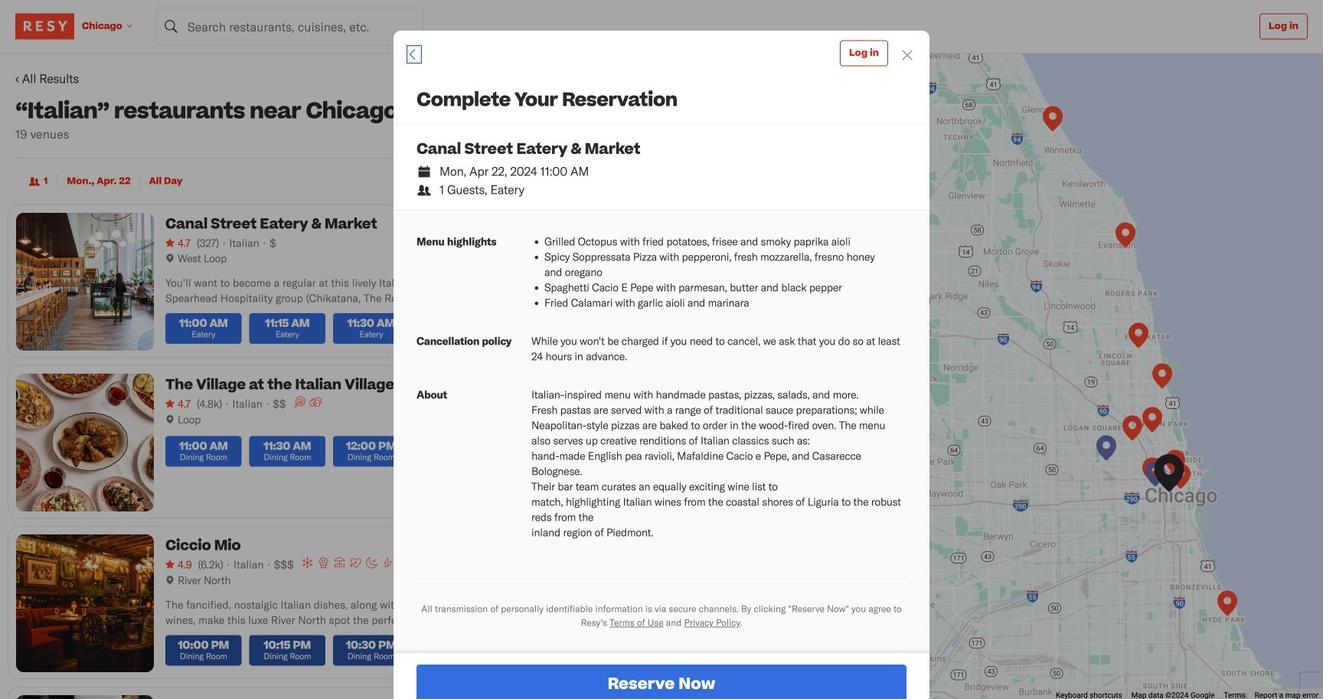 Task type: vqa. For each thing, say whether or not it's contained in the screenshot.
the Search restaurants, cuisines, etc. text box
no



Task type: describe. For each thing, give the bounding box(es) containing it.
ascione bistro image
[[1217, 591, 1237, 619]]

(6.2k) reviews element
[[198, 557, 223, 572]]

angelina ristorante image
[[1152, 363, 1172, 392]]

canal street eatery & market image
[[1159, 468, 1179, 497]]

mino's image
[[1043, 106, 1063, 134]]

club lucky image
[[1122, 415, 1142, 444]]

4.7 out of 5 stars image
[[165, 235, 191, 250]]

gia mia - wheaton image
[[638, 486, 658, 514]]

map region
[[551, 54, 1323, 699]]

google image
[[555, 679, 606, 699]]

gino's east - rosemont image
[[910, 291, 930, 320]]

tarantino's image
[[1142, 407, 1162, 435]]

Add Ciccio Mio to favorites checkbox
[[512, 534, 535, 557]]

antonino's ristorante image
[[894, 561, 914, 589]]

ella's italian pub - western springs image
[[870, 571, 890, 599]]

union pizzeria image
[[1116, 222, 1135, 251]]



Task type: locate. For each thing, give the bounding box(es) containing it.
ciccio mio image
[[1165, 450, 1185, 478]]

4.7 out of 5 stars image
[[165, 396, 191, 411]]

segnatore image
[[1096, 435, 1116, 464]]

ella's italian pub - elmhurst image
[[825, 434, 845, 462]]

il mio image
[[809, 590, 828, 618]]

the village at the italian village restaurants image
[[1171, 464, 1191, 492]]

book with resy element
[[394, 31, 929, 699]]

4.9 out of 5 stars image
[[165, 557, 192, 572]]

monteverde restaurant & pastificio image
[[1145, 461, 1165, 490]]

bar roma image
[[1129, 323, 1148, 351]]

gioia chicago image
[[1142, 457, 1162, 486]]

Add The Village at the Italian Village Restaurants to favorites checkbox
[[512, 374, 535, 397]]

(4.8k) reviews element
[[197, 396, 222, 411]]

327 reviews element
[[197, 235, 219, 250]]

climbing image
[[382, 557, 394, 569]]



